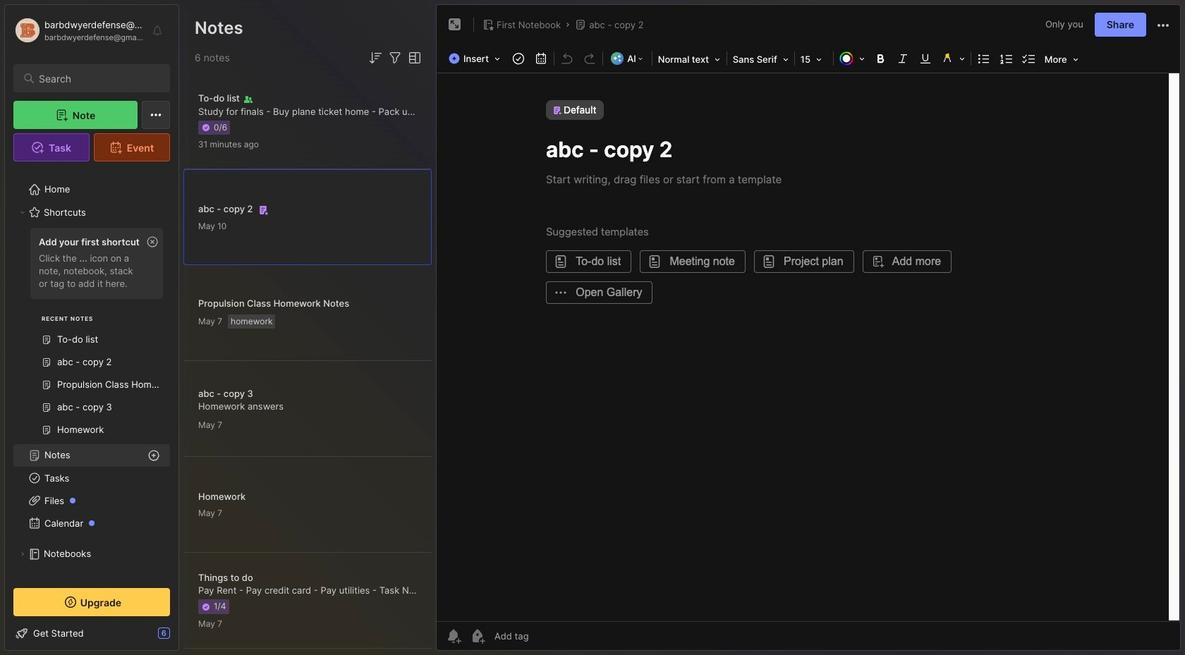 Task type: vqa. For each thing, say whether or not it's contained in the screenshot.
notebook
no



Task type: locate. For each thing, give the bounding box(es) containing it.
none search field inside main "element"
[[39, 70, 157, 87]]

bold image
[[870, 49, 890, 68]]

group
[[13, 224, 170, 450]]

Note Editor text field
[[437, 73, 1180, 622]]

Font size field
[[796, 49, 832, 69]]

Sort options field
[[367, 49, 384, 66]]

None search field
[[39, 70, 157, 87]]

Account field
[[13, 16, 144, 44]]

Help and Learning task checklist field
[[5, 622, 178, 645]]

Add tag field
[[493, 630, 600, 643]]

tree inside main "element"
[[5, 170, 178, 642]]

More field
[[1040, 49, 1083, 69]]

Highlight field
[[937, 49, 969, 68]]

add tag image
[[469, 628, 486, 645]]

more actions image
[[1155, 17, 1172, 34]]

tree
[[5, 170, 178, 642]]

calendar event image
[[531, 49, 551, 68]]

Font color field
[[835, 49, 869, 68]]

Heading level field
[[654, 49, 725, 69]]

expand note image
[[447, 16, 464, 33]]

main element
[[0, 0, 183, 655]]

underline image
[[916, 49, 935, 68]]



Task type: describe. For each thing, give the bounding box(es) containing it.
More actions field
[[1155, 16, 1172, 34]]

numbered list image
[[997, 49, 1016, 68]]

click to collapse image
[[178, 629, 189, 646]]

group inside tree
[[13, 224, 170, 450]]

View options field
[[404, 49, 423, 66]]

Font family field
[[729, 49, 793, 69]]

task image
[[509, 49, 529, 68]]

Search text field
[[39, 72, 157, 85]]

add a reminder image
[[445, 628, 462, 645]]

checklist image
[[1019, 49, 1039, 68]]

note window element
[[436, 4, 1181, 655]]

expand notebooks image
[[18, 550, 27, 559]]

bulleted list image
[[974, 49, 994, 68]]

italic image
[[893, 49, 913, 68]]

Insert field
[[445, 49, 507, 68]]

add filters image
[[387, 49, 404, 66]]

Add filters field
[[387, 49, 404, 66]]



